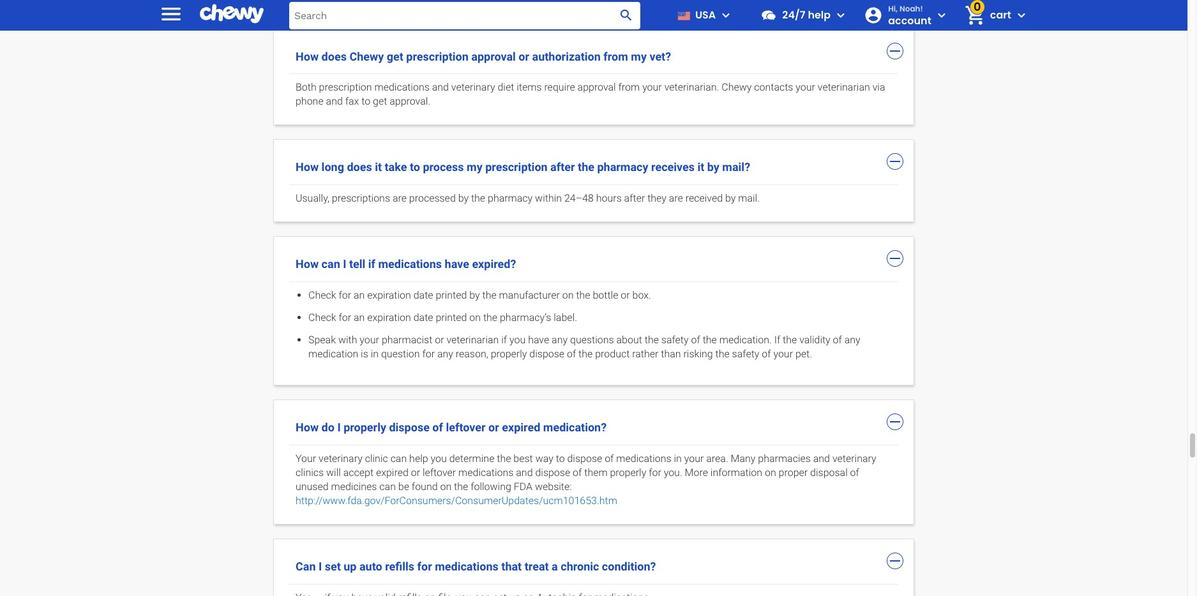 Task type: vqa. For each thing, say whether or not it's contained in the screenshot.
90s dog toys's the toys
no



Task type: describe. For each thing, give the bounding box(es) containing it.
fax
[[345, 95, 359, 108]]

mail.
[[738, 192, 760, 205]]

veterinarian inside speak with your pharmacist or veterinarian if you have any questions about the safety of the medication. if the validity of any medication is in question for any reason, properly dispose of the product rather than risking the safety of your pet.
[[447, 334, 499, 346]]

usually, prescriptions are processed by the pharmacy within 24–48 hours after they are received by mail.
[[296, 192, 760, 205]]

question
[[381, 348, 420, 360]]

or up determine
[[489, 421, 499, 434]]

and left fax
[[326, 95, 343, 108]]

a
[[552, 560, 558, 574]]

the up the rather
[[645, 334, 659, 346]]

2 horizontal spatial prescription
[[485, 161, 548, 174]]

fda
[[514, 481, 533, 493]]

0 vertical spatial pharmacy
[[597, 161, 648, 174]]

both prescription medications and veterinary diet items require approval from your veterinarian. chewy contacts your veterinarian via phone and fax to get approval.
[[296, 81, 885, 108]]

can i set up auto refills for medications that treat a chronic condition?
[[296, 560, 656, 574]]

Search text field
[[289, 2, 641, 29]]

your down if
[[774, 348, 793, 360]]

for inside speak with your pharmacist or veterinarian if you have any questions about the safety of the medication. if the validity of any medication is in question for any reason, properly dispose of the product rather than risking the safety of your pet.
[[422, 348, 435, 360]]

items image
[[964, 4, 986, 27]]

medications up you.
[[616, 453, 671, 465]]

menu image inside usa popup button
[[719, 8, 734, 23]]

printed for by
[[436, 289, 467, 302]]

them
[[584, 467, 608, 479]]

veterinarian.
[[664, 81, 719, 94]]

medications up following at left bottom
[[459, 467, 514, 479]]

by left mail.
[[725, 192, 736, 205]]

on up the label.
[[562, 289, 574, 302]]

unused
[[296, 481, 329, 493]]

reason,
[[456, 348, 488, 360]]

24–48
[[564, 192, 594, 205]]

require
[[544, 81, 575, 94]]

an for check for an expiration date printed on the pharmacy's label.
[[354, 312, 365, 324]]

hours
[[596, 192, 622, 205]]

if
[[774, 334, 780, 346]]

0 horizontal spatial chewy
[[350, 49, 384, 63]]

the up http://www.fda.gov/forconsumers/consumerupdates/ucm101653.htm at bottom
[[454, 481, 468, 493]]

risking
[[684, 348, 713, 360]]

vet?
[[650, 49, 671, 63]]

1 horizontal spatial to
[[410, 161, 420, 174]]

by left mail? at the right top of the page
[[707, 161, 720, 174]]

about
[[617, 334, 642, 346]]

mail?
[[722, 161, 750, 174]]

refills
[[385, 560, 414, 574]]

1 horizontal spatial after
[[624, 192, 645, 205]]

check for check for an expiration date printed by the manufacturer on the bottle or box.
[[308, 289, 336, 302]]

of right disposal
[[850, 467, 859, 479]]

your right contacts
[[796, 81, 815, 94]]

dispose up be
[[389, 421, 430, 434]]

1 horizontal spatial expired
[[502, 421, 540, 434]]

speak
[[308, 334, 336, 346]]

1 horizontal spatial any
[[552, 334, 568, 346]]

help inside your veterinary clinic can help you determine the best way to dispose of medications in your area. many pharmacies and veterinary clinics will accept expired or leftover medications and dispose of them properly for you. more information on proper disposal of unused medicines can be found on the following fda website: http://www.fda.gov/forconsumers/consumerupdates/ucm101653.htm
[[409, 453, 428, 465]]

do
[[322, 421, 335, 434]]

you inside speak with your pharmacist or veterinarian if you have any questions about the safety of the medication. if the validity of any medication is in question for any reason, properly dispose of the product rather than risking the safety of your pet.
[[510, 334, 526, 346]]

many
[[731, 453, 756, 465]]

way
[[535, 453, 553, 465]]

0 horizontal spatial properly
[[344, 421, 386, 434]]

that
[[501, 560, 522, 574]]

0 horizontal spatial after
[[550, 161, 575, 174]]

prescription inside both prescription medications and veterinary diet items require approval from your veterinarian. chewy contacts your veterinarian via phone and fax to get approval.
[[319, 81, 372, 94]]

how do i properly dispose of leftover or expired medication?
[[296, 421, 607, 434]]

cart link
[[960, 0, 1011, 31]]

or left box.
[[621, 289, 630, 302]]

1 horizontal spatial help
[[808, 8, 831, 22]]

set
[[325, 560, 341, 574]]

dispose up website:
[[535, 467, 570, 479]]

receives
[[651, 161, 695, 174]]

1 horizontal spatial safety
[[732, 348, 759, 360]]

and down best
[[516, 467, 533, 479]]

how can i tell if medications have expired?
[[296, 258, 516, 271]]

0 vertical spatial my
[[631, 49, 647, 63]]

cart
[[990, 8, 1011, 22]]

i for properly
[[337, 421, 341, 434]]

0 horizontal spatial any
[[437, 348, 453, 360]]

medications inside both prescription medications and veterinary diet items require approval from your veterinarian. chewy contacts your veterinarian via phone and fax to get approval.
[[374, 81, 430, 94]]

medications left that
[[435, 560, 499, 574]]

the down check for an expiration date printed by the manufacturer on the bottle or box.
[[483, 312, 497, 324]]

usa button
[[673, 0, 734, 31]]

check for check for an expiration date printed on the pharmacy's label.
[[308, 312, 336, 324]]

will
[[326, 467, 341, 479]]

best
[[514, 453, 533, 465]]

0 vertical spatial from
[[604, 49, 628, 63]]

or up items
[[519, 49, 529, 63]]

0 horizontal spatial my
[[467, 161, 483, 174]]

expiration for by
[[367, 289, 411, 302]]

approval inside both prescription medications and veterinary diet items require approval from your veterinarian. chewy contacts your veterinarian via phone and fax to get approval.
[[578, 81, 616, 94]]

chewy home image
[[200, 0, 264, 28]]

the left bottle
[[576, 289, 590, 302]]

following
[[471, 481, 511, 493]]

the down questions
[[579, 348, 593, 360]]

2 horizontal spatial veterinary
[[833, 453, 876, 465]]

disposal
[[810, 467, 848, 479]]

pharmacies
[[758, 453, 811, 465]]

properly inside speak with your pharmacist or veterinarian if you have any questions about the safety of the medication. if the validity of any medication is in question for any reason, properly dispose of the product rather than risking the safety of your pet.
[[491, 348, 527, 360]]

box.
[[633, 289, 651, 302]]

website:
[[535, 481, 572, 493]]

veterinarian inside both prescription medications and veterinary diet items require approval from your veterinarian. chewy contacts your veterinarian via phone and fax to get approval.
[[818, 81, 870, 94]]

24/7 help
[[782, 8, 831, 22]]

the up 24–48
[[578, 161, 594, 174]]

the right if
[[783, 334, 797, 346]]

chewy support image
[[761, 7, 777, 24]]

approval.
[[390, 95, 430, 108]]

of down questions
[[567, 348, 576, 360]]

1 horizontal spatial does
[[347, 161, 372, 174]]

they
[[648, 192, 667, 205]]

phone
[[296, 95, 324, 108]]

the right processed on the left
[[471, 192, 485, 205]]

usa
[[695, 8, 716, 22]]

0 vertical spatial prescription
[[406, 49, 469, 63]]

2 vertical spatial can
[[379, 481, 396, 493]]

check for an expiration date printed by the manufacturer on the bottle or box.
[[308, 289, 651, 302]]

dispose inside speak with your pharmacist or veterinarian if you have any questions about the safety of the medication. if the validity of any medication is in question for any reason, properly dispose of the product rather than risking the safety of your pet.
[[530, 348, 565, 360]]

manufacturer
[[499, 289, 560, 302]]

in inside your veterinary clinic can help you determine the best way to dispose of medications in your area. many pharmacies and veterinary clinics will accept expired or leftover medications and dispose of them properly for you. more information on proper disposal of unused medicines can be found on the following fda website: http://www.fda.gov/forconsumers/consumerupdates/ucm101653.htm
[[674, 453, 682, 465]]

24/7 help link
[[756, 0, 831, 31]]

2 horizontal spatial any
[[845, 334, 861, 346]]

1 vertical spatial can
[[391, 453, 407, 465]]

to inside both prescription medications and veterinary diet items require approval from your veterinarian. chewy contacts your veterinarian via phone and fax to get approval.
[[362, 95, 370, 108]]

both
[[296, 81, 317, 94]]

if inside speak with your pharmacist or veterinarian if you have any questions about the safety of the medication. if the validity of any medication is in question for any reason, properly dispose of the product rather than risking the safety of your pet.
[[501, 334, 507, 346]]

pharmacist
[[382, 334, 432, 346]]

your down vet?
[[642, 81, 662, 94]]

rather
[[632, 348, 659, 360]]

of down medication.
[[762, 348, 771, 360]]

2 vertical spatial i
[[319, 560, 322, 574]]

area.
[[706, 453, 728, 465]]

questions
[[570, 334, 614, 346]]

found
[[412, 481, 438, 493]]

take
[[385, 161, 407, 174]]

the right risking
[[715, 348, 730, 360]]

1 are from the left
[[393, 192, 407, 205]]

0 vertical spatial get
[[387, 49, 403, 63]]

within
[[535, 192, 562, 205]]

noah!
[[900, 3, 923, 14]]

pet.
[[796, 348, 812, 360]]

for down tell
[[339, 289, 351, 302]]

and down the "how does chewy get prescription approval or authorization from my vet?"
[[432, 81, 449, 94]]

with
[[338, 334, 357, 346]]

speak with your pharmacist or veterinarian if you have any questions about the safety of the medication. if the validity of any medication is in question for any reason, properly dispose of the product rather than risking the safety of your pet.
[[308, 334, 861, 360]]

date for on
[[414, 312, 433, 324]]

help menu image
[[833, 8, 849, 23]]

diet
[[498, 81, 514, 94]]

items
[[517, 81, 542, 94]]

clinics
[[296, 467, 324, 479]]

product
[[595, 348, 630, 360]]

medications right tell
[[378, 258, 442, 271]]

bottle
[[593, 289, 618, 302]]



Task type: locate. For each thing, give the bounding box(es) containing it.
how for how long does it take to process my prescription after the pharmacy receives it by mail?
[[296, 161, 319, 174]]

1 vertical spatial expiration
[[367, 312, 411, 324]]

0 horizontal spatial prescription
[[319, 81, 372, 94]]

determine
[[449, 453, 494, 465]]

Product search field
[[289, 2, 641, 29]]

properly inside your veterinary clinic can help you determine the best way to dispose of medications in your area. many pharmacies and veterinary clinics will accept expired or leftover medications and dispose of them properly for you. more information on proper disposal of unused medicines can be found on the following fda website: http://www.fda.gov/forconsumers/consumerupdates/ucm101653.htm
[[610, 467, 646, 479]]

medication.
[[719, 334, 772, 346]]

after up within
[[550, 161, 575, 174]]

are
[[393, 192, 407, 205], [669, 192, 683, 205]]

veterinarian
[[818, 81, 870, 94], [447, 334, 499, 346]]

0 horizontal spatial i
[[319, 560, 322, 574]]

by
[[707, 161, 720, 174], [458, 192, 469, 205], [725, 192, 736, 205], [469, 289, 480, 302]]

0 horizontal spatial help
[[409, 453, 428, 465]]

1 horizontal spatial my
[[631, 49, 647, 63]]

approval right require in the left top of the page
[[578, 81, 616, 94]]

medication?
[[543, 421, 607, 434]]

to right "way"
[[556, 453, 565, 465]]

validity
[[800, 334, 831, 346]]

medicines
[[331, 481, 377, 493]]

prescription up usually, prescriptions are processed by the pharmacy within 24–48 hours after they are received by mail.
[[485, 161, 548, 174]]

1 horizontal spatial in
[[674, 453, 682, 465]]

by down "expired?"
[[469, 289, 480, 302]]

0 vertical spatial properly
[[491, 348, 527, 360]]

your up the is in the left of the page
[[360, 334, 379, 346]]

you.
[[664, 467, 682, 479]]

the up risking
[[703, 334, 717, 346]]

3 how from the top
[[296, 258, 319, 271]]

i
[[343, 258, 346, 271], [337, 421, 341, 434], [319, 560, 322, 574]]

usually,
[[296, 192, 329, 205]]

1 horizontal spatial if
[[501, 334, 507, 346]]

properly right them
[[610, 467, 646, 479]]

from inside both prescription medications and veterinary diet items require approval from your veterinarian. chewy contacts your veterinarian via phone and fax to get approval.
[[618, 81, 640, 94]]

how does chewy get prescription approval or authorization from my vet?
[[296, 49, 671, 63]]

it right receives
[[698, 161, 705, 174]]

1 vertical spatial chewy
[[722, 81, 752, 94]]

get right fax
[[373, 95, 387, 108]]

0 vertical spatial veterinarian
[[818, 81, 870, 94]]

after
[[550, 161, 575, 174], [624, 192, 645, 205]]

date
[[414, 289, 433, 302], [414, 312, 433, 324]]

2 an from the top
[[354, 312, 365, 324]]

1 horizontal spatial i
[[337, 421, 341, 434]]

1 vertical spatial expired
[[376, 467, 409, 479]]

after left they
[[624, 192, 645, 205]]

in up you.
[[674, 453, 682, 465]]

you down pharmacy's on the bottom
[[510, 334, 526, 346]]

0 vertical spatial help
[[808, 8, 831, 22]]

1 vertical spatial in
[[674, 453, 682, 465]]

2 vertical spatial to
[[556, 453, 565, 465]]

0 horizontal spatial does
[[322, 49, 347, 63]]

chewy
[[350, 49, 384, 63], [722, 81, 752, 94]]

2 are from the left
[[669, 192, 683, 205]]

process
[[423, 161, 464, 174]]

http://www.fda.gov/forconsumers/consumerupdates/ucm101653.htm
[[296, 495, 617, 507]]

1 horizontal spatial have
[[528, 334, 549, 346]]

1 vertical spatial printed
[[436, 312, 467, 324]]

get inside both prescription medications and veterinary diet items require approval from your veterinarian. chewy contacts your veterinarian via phone and fax to get approval.
[[373, 95, 387, 108]]

you inside your veterinary clinic can help you determine the best way to dispose of medications in your area. many pharmacies and veterinary clinics will accept expired or leftover medications and dispose of them properly for you. more information on proper disposal of unused medicines can be found on the following fda website: http://www.fda.gov/forconsumers/consumerupdates/ucm101653.htm
[[431, 453, 447, 465]]

pharmacy up the hours
[[597, 161, 648, 174]]

or up found
[[411, 467, 420, 479]]

for up with at the left bottom
[[339, 312, 351, 324]]

1 horizontal spatial you
[[510, 334, 526, 346]]

veterinary inside both prescription medications and veterinary diet items require approval from your veterinarian. chewy contacts your veterinarian via phone and fax to get approval.
[[451, 81, 495, 94]]

to
[[362, 95, 370, 108], [410, 161, 420, 174], [556, 453, 565, 465]]

does up fax
[[322, 49, 347, 63]]

of right validity
[[833, 334, 842, 346]]

i left set
[[319, 560, 322, 574]]

printed up the check for an expiration date printed on the pharmacy's label.
[[436, 289, 467, 302]]

get
[[387, 49, 403, 63], [373, 95, 387, 108]]

your up more
[[684, 453, 704, 465]]

leftover inside your veterinary clinic can help you determine the best way to dispose of medications in your area. many pharmacies and veterinary clinics will accept expired or leftover medications and dispose of them properly for you. more information on proper disposal of unused medicines can be found on the following fda website: http://www.fda.gov/forconsumers/consumerupdates/ucm101653.htm
[[423, 467, 456, 479]]

from down submit search icon
[[604, 49, 628, 63]]

1 vertical spatial approval
[[578, 81, 616, 94]]

properly
[[491, 348, 527, 360], [344, 421, 386, 434], [610, 467, 646, 479]]

how left tell
[[296, 258, 319, 271]]

how for how can i tell if medications have expired?
[[296, 258, 319, 271]]

0 vertical spatial expiration
[[367, 289, 411, 302]]

medication
[[308, 348, 358, 360]]

proper
[[779, 467, 808, 479]]

an up with at the left bottom
[[354, 312, 365, 324]]

information
[[711, 467, 762, 479]]

veterinarian up reason, on the bottom of the page
[[447, 334, 499, 346]]

how
[[296, 49, 319, 63], [296, 161, 319, 174], [296, 258, 319, 271], [296, 421, 319, 434]]

1 vertical spatial after
[[624, 192, 645, 205]]

than
[[661, 348, 681, 360]]

cart menu image
[[1014, 8, 1029, 23]]

1 vertical spatial properly
[[344, 421, 386, 434]]

2 horizontal spatial properly
[[610, 467, 646, 479]]

0 horizontal spatial to
[[362, 95, 370, 108]]

safety up than
[[661, 334, 689, 346]]

printed down check for an expiration date printed by the manufacturer on the bottle or box.
[[436, 312, 467, 324]]

the down "expired?"
[[482, 289, 497, 302]]

chronic
[[561, 560, 599, 574]]

submit search image
[[619, 8, 634, 23]]

have down pharmacy's on the bottom
[[528, 334, 549, 346]]

1 check from the top
[[308, 289, 336, 302]]

can
[[322, 258, 340, 271], [391, 453, 407, 465], [379, 481, 396, 493]]

0 vertical spatial after
[[550, 161, 575, 174]]

prescription down 'search' text field
[[406, 49, 469, 63]]

contacts
[[754, 81, 793, 94]]

i left tell
[[343, 258, 346, 271]]

veterinary up disposal
[[833, 453, 876, 465]]

1 vertical spatial leftover
[[423, 467, 456, 479]]

any left reason, on the bottom of the page
[[437, 348, 453, 360]]

0 vertical spatial leftover
[[446, 421, 486, 434]]

check
[[308, 289, 336, 302], [308, 312, 336, 324]]

0 vertical spatial you
[[510, 334, 526, 346]]

2 vertical spatial prescription
[[485, 161, 548, 174]]

of left them
[[573, 467, 582, 479]]

safety down medication.
[[732, 348, 759, 360]]

expired up be
[[376, 467, 409, 479]]

0 vertical spatial in
[[371, 348, 379, 360]]

on down pharmacies
[[765, 467, 776, 479]]

more
[[685, 467, 708, 479]]

expiration for on
[[367, 312, 411, 324]]

how up both on the top
[[296, 49, 319, 63]]

menu image left chewy home image on the top of the page
[[158, 1, 184, 26]]

0 vertical spatial does
[[322, 49, 347, 63]]

printed
[[436, 289, 467, 302], [436, 312, 467, 324]]

1 vertical spatial check
[[308, 312, 336, 324]]

processed
[[409, 192, 456, 205]]

expired?
[[472, 258, 516, 271]]

your
[[296, 453, 316, 465]]

0 horizontal spatial in
[[371, 348, 379, 360]]

for down the pharmacist
[[422, 348, 435, 360]]

how left do
[[296, 421, 319, 434]]

1 vertical spatial have
[[528, 334, 549, 346]]

0 horizontal spatial safety
[[661, 334, 689, 346]]

how for how does chewy get prescription approval or authorization from my vet?
[[296, 49, 319, 63]]

printed for on
[[436, 312, 467, 324]]

4 how from the top
[[296, 421, 319, 434]]

1 horizontal spatial it
[[698, 161, 705, 174]]

2 horizontal spatial i
[[343, 258, 346, 271]]

1 horizontal spatial approval
[[578, 81, 616, 94]]

0 vertical spatial if
[[368, 258, 375, 271]]

an for check for an expiration date printed by the manufacturer on the bottle or box.
[[354, 289, 365, 302]]

you
[[510, 334, 526, 346], [431, 453, 447, 465]]

leftover up found
[[423, 467, 456, 479]]

is
[[361, 348, 368, 360]]

and up disposal
[[813, 453, 830, 465]]

1 horizontal spatial veterinary
[[451, 81, 495, 94]]

1 vertical spatial pharmacy
[[488, 192, 533, 205]]

prescriptions
[[332, 192, 390, 205]]

2 it from the left
[[698, 161, 705, 174]]

the left best
[[497, 453, 511, 465]]

0 horizontal spatial menu image
[[158, 1, 184, 26]]

by right processed on the left
[[458, 192, 469, 205]]

2 date from the top
[[414, 312, 433, 324]]

to right fax
[[362, 95, 370, 108]]

account
[[888, 13, 932, 28]]

expired up best
[[502, 421, 540, 434]]

clinic
[[365, 453, 388, 465]]

0 vertical spatial chewy
[[350, 49, 384, 63]]

1 vertical spatial if
[[501, 334, 507, 346]]

0 horizontal spatial approval
[[471, 49, 516, 63]]

veterinarian left the via
[[818, 81, 870, 94]]

date for by
[[414, 289, 433, 302]]

1 vertical spatial from
[[618, 81, 640, 94]]

be
[[398, 481, 409, 493]]

does right long
[[347, 161, 372, 174]]

can
[[296, 560, 316, 574]]

menu image
[[158, 1, 184, 26], [719, 8, 734, 23]]

tell
[[349, 258, 365, 271]]

account menu image
[[934, 8, 949, 23]]

0 vertical spatial have
[[445, 258, 469, 271]]

via
[[873, 81, 885, 94]]

1 horizontal spatial veterinarian
[[818, 81, 870, 94]]

1 horizontal spatial menu image
[[719, 8, 734, 23]]

for inside your veterinary clinic can help you determine the best way to dispose of medications in your area. many pharmacies and veterinary clinics will accept expired or leftover medications and dispose of them properly for you. more information on proper disposal of unused medicines can be found on the following fda website: http://www.fda.gov/forconsumers/consumerupdates/ucm101653.htm
[[649, 467, 661, 479]]

from
[[604, 49, 628, 63], [618, 81, 640, 94]]

leftover up determine
[[446, 421, 486, 434]]

for right refills
[[417, 560, 432, 574]]

treat
[[525, 560, 549, 574]]

1 printed from the top
[[436, 289, 467, 302]]

expired inside your veterinary clinic can help you determine the best way to dispose of medications in your area. many pharmacies and veterinary clinics will accept expired or leftover medications and dispose of them properly for you. more information on proper disposal of unused medicines can be found on the following fda website: http://www.fda.gov/forconsumers/consumerupdates/ucm101653.htm
[[376, 467, 409, 479]]

veterinary up will
[[319, 453, 363, 465]]

veterinary left diet
[[451, 81, 495, 94]]

of up them
[[605, 453, 614, 465]]

1 vertical spatial to
[[410, 161, 420, 174]]

the
[[578, 161, 594, 174], [471, 192, 485, 205], [482, 289, 497, 302], [576, 289, 590, 302], [483, 312, 497, 324], [645, 334, 659, 346], [703, 334, 717, 346], [783, 334, 797, 346], [579, 348, 593, 360], [715, 348, 730, 360], [497, 453, 511, 465], [454, 481, 468, 493]]

1 date from the top
[[414, 289, 433, 302]]

0 vertical spatial approval
[[471, 49, 516, 63]]

0 horizontal spatial have
[[445, 258, 469, 271]]

for
[[339, 289, 351, 302], [339, 312, 351, 324], [422, 348, 435, 360], [649, 467, 661, 479], [417, 560, 432, 574]]

1 vertical spatial my
[[467, 161, 483, 174]]

long
[[322, 161, 344, 174]]

or inside speak with your pharmacist or veterinarian if you have any questions about the safety of the medication. if the validity of any medication is in question for any reason, properly dispose of the product rather than risking the safety of your pet.
[[435, 334, 444, 346]]

24/7
[[782, 8, 806, 22]]

pharmacy down how long does it take to process my prescription after the pharmacy receives it by mail?
[[488, 192, 533, 205]]

medications up approval.
[[374, 81, 430, 94]]

0 vertical spatial i
[[343, 258, 346, 271]]

1 vertical spatial prescription
[[319, 81, 372, 94]]

1 horizontal spatial chewy
[[722, 81, 752, 94]]

2 check from the top
[[308, 312, 336, 324]]

auto
[[359, 560, 382, 574]]

any
[[552, 334, 568, 346], [845, 334, 861, 346], [437, 348, 453, 360]]

or inside your veterinary clinic can help you determine the best way to dispose of medications in your area. many pharmacies and veterinary clinics will accept expired or leftover medications and dispose of them properly for you. more information on proper disposal of unused medicines can be found on the following fda website: http://www.fda.gov/forconsumers/consumerupdates/ucm101653.htm
[[411, 467, 420, 479]]

1 it from the left
[[375, 161, 382, 174]]

1 horizontal spatial properly
[[491, 348, 527, 360]]

hi, noah! account
[[888, 3, 932, 28]]

1 vertical spatial veterinarian
[[447, 334, 499, 346]]

in inside speak with your pharmacist or veterinarian if you have any questions about the safety of the medication. if the validity of any medication is in question for any reason, properly dispose of the product rather than risking the safety of your pet.
[[371, 348, 379, 360]]

condition?
[[602, 560, 656, 574]]

expiration down "how can i tell if medications have expired?"
[[367, 289, 411, 302]]

0 horizontal spatial if
[[368, 258, 375, 271]]

help
[[808, 8, 831, 22], [409, 453, 428, 465]]

and
[[432, 81, 449, 94], [326, 95, 343, 108], [813, 453, 830, 465], [516, 467, 533, 479]]

of up found
[[433, 421, 443, 434]]

how for how do i properly dispose of leftover or expired medication?
[[296, 421, 319, 434]]

to right take
[[410, 161, 420, 174]]

help up found
[[409, 453, 428, 465]]

any right validity
[[845, 334, 861, 346]]

0 vertical spatial can
[[322, 258, 340, 271]]

your inside your veterinary clinic can help you determine the best way to dispose of medications in your area. many pharmacies and veterinary clinics will accept expired or leftover medications and dispose of them properly for you. more information on proper disposal of unused medicines can be found on the following fda website: http://www.fda.gov/forconsumers/consumerupdates/ucm101653.htm
[[684, 453, 704, 465]]

2 horizontal spatial to
[[556, 453, 565, 465]]

up
[[344, 560, 357, 574]]

your veterinary clinic can help you determine the best way to dispose of medications in your area. many pharmacies and veterinary clinics will accept expired or leftover medications and dispose of them properly for you. more information on proper disposal of unused medicines can be found on the following fda website: http://www.fda.gov/forconsumers/consumerupdates/ucm101653.htm
[[296, 453, 876, 507]]

1 an from the top
[[354, 289, 365, 302]]

an down tell
[[354, 289, 365, 302]]

my right process
[[467, 161, 483, 174]]

for left you.
[[649, 467, 661, 479]]

2 how from the top
[[296, 161, 319, 174]]

have inside speak with your pharmacist or veterinarian if you have any questions about the safety of the medication. if the validity of any medication is in question for any reason, properly dispose of the product rather than risking the safety of your pet.
[[528, 334, 549, 346]]

to inside your veterinary clinic can help you determine the best way to dispose of medications in your area. many pharmacies and veterinary clinics will accept expired or leftover medications and dispose of them properly for you. more information on proper disposal of unused medicines can be found on the following fda website: http://www.fda.gov/forconsumers/consumerupdates/ucm101653.htm
[[556, 453, 565, 465]]

0 horizontal spatial you
[[431, 453, 447, 465]]

how long does it take to process my prescription after the pharmacy receives it by mail?
[[296, 161, 750, 174]]

on up http://www.fda.gov/forconsumers/consumerupdates/ucm101653.htm at bottom
[[440, 481, 452, 493]]

authorization
[[532, 49, 601, 63]]

0 vertical spatial printed
[[436, 289, 467, 302]]

1 vertical spatial safety
[[732, 348, 759, 360]]

or
[[519, 49, 529, 63], [621, 289, 630, 302], [435, 334, 444, 346], [489, 421, 499, 434], [411, 467, 420, 479]]

pharmacy's
[[500, 312, 551, 324]]

1 vertical spatial an
[[354, 312, 365, 324]]

chewy inside both prescription medications and veterinary diet items require approval from your veterinarian. chewy contacts your veterinarian via phone and fax to get approval.
[[722, 81, 752, 94]]

0 vertical spatial to
[[362, 95, 370, 108]]

properly right reason, on the bottom of the page
[[491, 348, 527, 360]]

an
[[354, 289, 365, 302], [354, 312, 365, 324]]

0 horizontal spatial pharmacy
[[488, 192, 533, 205]]

on
[[562, 289, 574, 302], [469, 312, 481, 324], [765, 467, 776, 479], [440, 481, 452, 493]]

help left help menu 'image'
[[808, 8, 831, 22]]

1 vertical spatial does
[[347, 161, 372, 174]]

are right they
[[669, 192, 683, 205]]

2 expiration from the top
[[367, 312, 411, 324]]

of up risking
[[691, 334, 700, 346]]

if
[[368, 258, 375, 271], [501, 334, 507, 346]]

1 horizontal spatial prescription
[[406, 49, 469, 63]]

0 horizontal spatial veterinarian
[[447, 334, 499, 346]]

0 vertical spatial an
[[354, 289, 365, 302]]

properly up clinic
[[344, 421, 386, 434]]

1 expiration from the top
[[367, 289, 411, 302]]

my left vet?
[[631, 49, 647, 63]]

menu image right usa
[[719, 8, 734, 23]]

prescription
[[406, 49, 469, 63], [319, 81, 372, 94], [485, 161, 548, 174]]

date up the pharmacist
[[414, 312, 433, 324]]

on down check for an expiration date printed by the manufacturer on the bottle or box.
[[469, 312, 481, 324]]

can left be
[[379, 481, 396, 493]]

check for an expiration date printed on the pharmacy's label.
[[308, 312, 577, 324]]

1 horizontal spatial pharmacy
[[597, 161, 648, 174]]

0 vertical spatial safety
[[661, 334, 689, 346]]

from left veterinarian.
[[618, 81, 640, 94]]

i for tell
[[343, 258, 346, 271]]

you up found
[[431, 453, 447, 465]]

1 horizontal spatial are
[[669, 192, 683, 205]]

1 vertical spatial help
[[409, 453, 428, 465]]

0 horizontal spatial expired
[[376, 467, 409, 479]]

0 horizontal spatial veterinary
[[319, 453, 363, 465]]

prescription up fax
[[319, 81, 372, 94]]

2 printed from the top
[[436, 312, 467, 324]]

1 vertical spatial get
[[373, 95, 387, 108]]

received
[[686, 192, 723, 205]]

it left take
[[375, 161, 382, 174]]

1 how from the top
[[296, 49, 319, 63]]

hi,
[[888, 3, 898, 14]]

dispose up them
[[567, 453, 602, 465]]

0 horizontal spatial it
[[375, 161, 382, 174]]

can right clinic
[[391, 453, 407, 465]]

0 vertical spatial expired
[[502, 421, 540, 434]]



